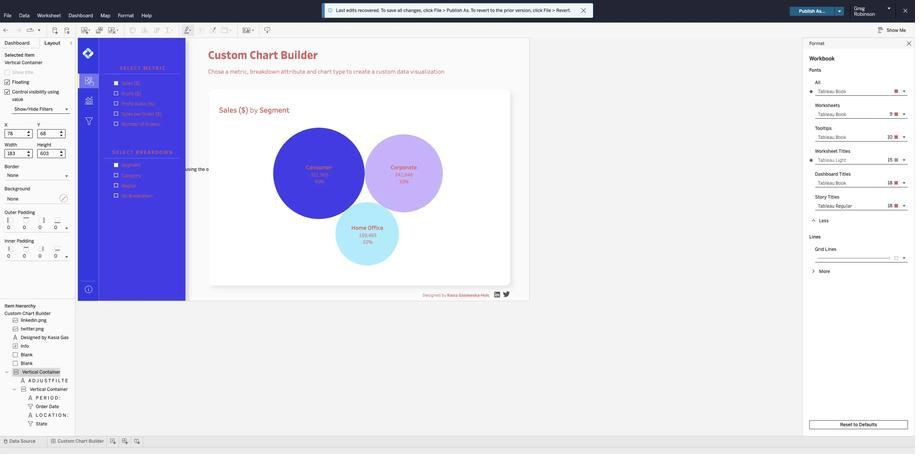 Task type: describe. For each thing, give the bounding box(es) containing it.
show labels image
[[197, 27, 204, 34]]

show for show title
[[12, 70, 24, 75]]

twitter.png
[[21, 327, 44, 332]]

s e l e c t   b r e a k d o w n
[[112, 149, 172, 155]]

chart
[[318, 68, 332, 75]]

(tableau
[[456, 8, 481, 15]]

fonts
[[809, 68, 821, 73]]

0 horizontal spatial :
[[59, 396, 60, 401]]

0 vertical spatial container
[[39, 370, 60, 375]]

to inside last edits recovered. to save all changes, click file > publish as. to revert to the prior version, click file > revert. alert
[[490, 8, 495, 13]]

1 vertical spatial vertical container
[[30, 387, 68, 393]]

data for data source
[[9, 439, 19, 445]]

hierarchy
[[16, 304, 36, 309]]

0 vertical spatial designed
[[423, 293, 441, 298]]

f
[[52, 379, 54, 384]]

value
[[12, 97, 23, 102]]

builder inside item hierarchy custom chart builder
[[35, 311, 51, 317]]

c left b
[[127, 149, 129, 155]]

fit image
[[221, 27, 233, 34]]

2 horizontal spatial by
[[442, 293, 446, 298]]

titles for dashboard titles
[[839, 172, 851, 177]]

titles for story titles
[[828, 195, 839, 200]]

i down date
[[56, 413, 57, 419]]

2 horizontal spatial file
[[544, 8, 551, 13]]

0 vertical spatial d
[[155, 149, 158, 155]]

0 horizontal spatial kasia
[[48, 336, 59, 341]]

selected
[[5, 53, 23, 58]]

breakdown
[[250, 68, 280, 75]]

1 vertical spatial dashboard
[[5, 40, 30, 46]]

width
[[5, 143, 17, 148]]

outer padding
[[5, 210, 35, 216]]

publish inside publish as... button
[[799, 9, 815, 14]]

greg robinson
[[854, 6, 875, 17]]

last edits recovered. to save all changes, click file > publish as. to revert to the prior version, click file > revert. alert
[[336, 7, 571, 14]]

segment
[[259, 105, 290, 115]]

last
[[336, 8, 345, 13]]

none for background
[[7, 197, 18, 202]]

1 to from the left
[[381, 8, 386, 13]]

duplicate image
[[96, 27, 103, 34]]

visibility
[[29, 90, 46, 95]]

a d j u s t   f i l t e r s
[[28, 379, 76, 384]]

highlight image
[[184, 27, 192, 34]]

item inside selected item vertical container
[[25, 53, 34, 58]]

0 vertical spatial holc
[[481, 293, 490, 298]]

new data source image
[[52, 27, 59, 34]]

u
[[40, 379, 43, 384]]

type
[[333, 68, 345, 75]]

custom
[[376, 68, 396, 75]]

s right u
[[44, 379, 47, 384]]

linkedin.png
[[21, 318, 47, 324]]

0 horizontal spatial to
[[346, 68, 352, 75]]

reset to defaults button
[[809, 421, 908, 430]]

clear sheet image
[[108, 27, 120, 34]]

0 horizontal spatial designed
[[21, 336, 40, 341]]

k
[[152, 149, 154, 155]]

t left f
[[48, 379, 51, 384]]

none button for border
[[5, 171, 70, 181]]

0 horizontal spatial holc
[[85, 336, 94, 341]]

custom inside item hierarchy custom chart builder
[[5, 311, 21, 317]]

1 horizontal spatial custom chart builder
[[208, 47, 318, 62]]

2 > from the left
[[552, 8, 555, 13]]

background
[[5, 187, 30, 192]]

0 horizontal spatial n
[[63, 413, 66, 419]]

grid lines
[[815, 247, 836, 253]]

chose
[[208, 68, 224, 75]]

custom right recovered.
[[392, 8, 415, 15]]

recovered.
[[358, 8, 380, 13]]

2 vertical spatial dashboard
[[815, 172, 838, 177]]

version,
[[515, 8, 532, 13]]

l o c a t i o n :
[[36, 413, 68, 419]]

data
[[397, 68, 409, 75]]

changes,
[[403, 8, 422, 13]]

inner
[[5, 239, 16, 244]]

sales ($) by segment
[[219, 105, 290, 115]]

title
[[25, 70, 33, 75]]

1 horizontal spatial kasia
[[447, 293, 458, 298]]

collapse image
[[69, 41, 73, 46]]

2 horizontal spatial a
[[148, 149, 151, 155]]

worksheet for worksheet titles
[[815, 149, 838, 154]]

Y text field
[[37, 129, 65, 138]]

story
[[815, 195, 827, 200]]

prior
[[504, 8, 514, 13]]

selected item vertical container
[[5, 53, 43, 65]]

show me button
[[875, 24, 913, 36]]

using
[[48, 90, 59, 95]]

w
[[164, 149, 168, 155]]

border
[[5, 164, 19, 170]]

robinson
[[854, 11, 875, 17]]

metric,
[[230, 68, 249, 75]]

0 vertical spatial vertical
[[22, 370, 38, 375]]

less
[[819, 219, 829, 224]]

item hierarchy custom chart builder
[[5, 304, 51, 317]]

1 horizontal spatial d
[[55, 396, 58, 401]]

show me
[[887, 28, 906, 33]]

c down order date on the left bottom
[[44, 413, 47, 419]]

1 horizontal spatial lines
[[825, 247, 836, 253]]

map
[[101, 13, 110, 18]]

custom down l o c a t i o n :
[[58, 439, 74, 445]]

tooltips
[[815, 126, 832, 131]]

m
[[143, 65, 148, 71]]

i up order date on the left bottom
[[48, 396, 49, 401]]

0 vertical spatial format
[[118, 13, 134, 18]]

chart inside item hierarchy custom chart builder
[[22, 311, 34, 317]]

1 horizontal spatial designed by kasia gasiewska-holc
[[423, 293, 490, 298]]

story titles
[[815, 195, 839, 200]]

new worksheet image
[[81, 27, 91, 34]]

c right m
[[162, 65, 165, 71]]

p
[[36, 396, 39, 401]]

x
[[5, 123, 8, 128]]

sort descending image
[[153, 27, 161, 34]]

1 horizontal spatial a
[[48, 413, 51, 419]]

0 horizontal spatial custom chart builder
[[58, 439, 104, 445]]

2 blank from the top
[[21, 362, 33, 367]]

floating
[[12, 80, 29, 85]]

greg
[[854, 6, 865, 11]]

redo image
[[14, 27, 22, 34]]

order
[[36, 405, 48, 410]]

0 vertical spatial vertical container
[[22, 370, 60, 375]]

publish as... button
[[790, 7, 835, 16]]

i right m
[[160, 65, 161, 71]]

attribute
[[281, 68, 305, 75]]

s left m
[[120, 65, 123, 71]]

and
[[307, 68, 317, 75]]

worksheets
[[815, 103, 840, 108]]

show/hide cards image
[[242, 27, 254, 34]]

1 horizontal spatial gasiewska-
[[459, 293, 481, 298]]

0 horizontal spatial a
[[28, 379, 31, 384]]

me
[[899, 28, 906, 33]]

info image
[[328, 8, 333, 13]]

2 a from the left
[[372, 68, 375, 75]]

Width text field
[[5, 149, 33, 158]]

all
[[815, 80, 820, 85]]

custom up metric,
[[208, 47, 247, 62]]

o down date
[[58, 413, 62, 419]]

info
[[21, 344, 29, 349]]

1 horizontal spatial replay animation image
[[37, 28, 41, 32]]

custom chart builder (tableau public)
[[392, 8, 502, 15]]

workbook
[[809, 56, 835, 62]]

vertical container
[[5, 60, 43, 65]]

edits
[[346, 8, 357, 13]]

t right f
[[61, 379, 64, 384]]

0 horizontal spatial gasiewska-
[[60, 336, 85, 341]]

defaults
[[859, 423, 877, 428]]



Task type: locate. For each thing, give the bounding box(es) containing it.
none button down "background"
[[5, 193, 70, 204]]

b
[[136, 149, 139, 155]]

swap rows and columns image
[[129, 27, 137, 34]]

t
[[138, 65, 140, 71], [152, 65, 155, 71], [130, 149, 133, 155], [48, 379, 51, 384], [61, 379, 64, 384], [52, 413, 55, 419]]

y
[[37, 123, 40, 128]]

> left revert.
[[552, 8, 555, 13]]

replay animation image left new data source image
[[37, 28, 41, 32]]

height
[[37, 143, 51, 148]]

1 vertical spatial a
[[28, 379, 31, 384]]

file
[[434, 8, 442, 13], [544, 8, 551, 13], [4, 13, 12, 18]]

r right b
[[140, 149, 143, 155]]

custom down hierarchy
[[5, 311, 21, 317]]

d left 'j'
[[32, 379, 36, 384]]

pause auto updates image
[[64, 27, 71, 34]]

grid
[[815, 247, 824, 253]]

item inside item hierarchy custom chart builder
[[5, 304, 14, 309]]

1 horizontal spatial a
[[372, 68, 375, 75]]

0 horizontal spatial designed by kasia gasiewska-holc
[[21, 336, 94, 341]]

e
[[124, 65, 126, 71], [131, 65, 133, 71], [149, 65, 151, 71], [116, 149, 119, 155], [123, 149, 126, 155], [144, 149, 147, 155], [65, 379, 68, 384], [40, 396, 43, 401]]

to left save
[[381, 8, 386, 13]]

o up date
[[50, 396, 54, 401]]

1 horizontal spatial to
[[471, 8, 476, 13]]

show up floating
[[12, 70, 24, 75]]

1 vertical spatial none
[[7, 197, 18, 202]]

none for border
[[7, 173, 18, 178]]

item up vertical container
[[25, 53, 34, 58]]

t left m
[[138, 65, 140, 71]]

worksheet titles
[[815, 149, 850, 154]]

vertical
[[22, 370, 38, 375], [30, 387, 46, 393]]

marks. press enter to open the view data window.. use arrow keys to navigate data visualization elements. image
[[78, 71, 99, 91], [109, 78, 175, 129], [78, 91, 99, 111], [78, 111, 99, 131], [217, 120, 499, 127], [217, 128, 499, 266], [109, 160, 175, 201]]

2 vertical spatial a
[[48, 413, 51, 419]]

file right changes, at the top of page
[[434, 8, 442, 13]]

1 horizontal spatial dashboard
[[69, 13, 93, 18]]

l up state
[[36, 413, 38, 419]]

file left revert.
[[544, 8, 551, 13]]

undo image
[[2, 27, 10, 34]]

padding right outer
[[18, 210, 35, 216]]

2 to from the left
[[471, 8, 476, 13]]

1 vertical spatial worksheet
[[815, 149, 838, 154]]

chart
[[416, 8, 433, 15], [250, 47, 278, 62], [22, 311, 34, 317], [76, 439, 88, 445]]

1 vertical spatial titles
[[839, 172, 851, 177]]

0 vertical spatial by
[[250, 105, 258, 115]]

1 a from the left
[[225, 68, 228, 75]]

a right chose
[[225, 68, 228, 75]]

s left b
[[112, 149, 115, 155]]

2 horizontal spatial dashboard
[[815, 172, 838, 177]]

show left me
[[887, 28, 898, 33]]

format up swap rows and columns icon
[[118, 13, 134, 18]]

0 horizontal spatial dashboard
[[5, 40, 30, 46]]

0 horizontal spatial publish
[[447, 8, 462, 13]]

container up a d j u s t   f i l t e r s
[[39, 370, 60, 375]]

1 horizontal spatial worksheet
[[815, 149, 838, 154]]

0 vertical spatial worksheet
[[37, 13, 61, 18]]

holc
[[481, 293, 490, 298], [85, 336, 94, 341]]

padding
[[18, 210, 35, 216], [17, 239, 34, 244]]

1 none button from the top
[[5, 171, 70, 181]]

0 horizontal spatial by
[[42, 336, 47, 341]]

2 vertical spatial titles
[[828, 195, 839, 200]]

publish left as...
[[799, 9, 815, 14]]

dashboard titles
[[815, 172, 851, 177]]

replay animation image right redo image
[[26, 27, 34, 34]]

visualization
[[410, 68, 444, 75]]

1 vertical spatial blank
[[21, 362, 33, 367]]

the
[[496, 8, 503, 13]]

help
[[142, 13, 152, 18]]

click right changes, at the top of page
[[423, 8, 433, 13]]

container down f
[[47, 387, 68, 393]]

worksheet for worksheet
[[37, 13, 61, 18]]

p e r i o d :
[[36, 396, 60, 401]]

click right version, on the right
[[533, 8, 543, 13]]

create
[[353, 68, 370, 75]]

publish inside last edits recovered. to save all changes, click file > publish as. to revert to the prior version, click file > revert. alert
[[447, 8, 462, 13]]

replay animation image
[[26, 27, 34, 34], [37, 28, 41, 32]]

2 vertical spatial to
[[853, 423, 858, 428]]

titles for worksheet titles
[[839, 149, 850, 154]]

item
[[25, 53, 34, 58], [5, 304, 14, 309]]

1 horizontal spatial by
[[250, 105, 258, 115]]

1 vertical spatial designed
[[21, 336, 40, 341]]

> left 'as.'
[[443, 8, 446, 13]]

r right m
[[156, 65, 159, 71]]

0 horizontal spatial replay animation image
[[26, 27, 34, 34]]

kasia
[[447, 293, 458, 298], [48, 336, 59, 341]]

0 vertical spatial :
[[59, 396, 60, 401]]

0 horizontal spatial show
[[12, 70, 24, 75]]

X text field
[[5, 129, 33, 138]]

0 vertical spatial item
[[25, 53, 34, 58]]

to
[[490, 8, 495, 13], [346, 68, 352, 75], [853, 423, 858, 428]]

dashboard up selected
[[5, 40, 30, 46]]

worksheet up new data source image
[[37, 13, 61, 18]]

dashboard up the story titles
[[815, 172, 838, 177]]

reset
[[840, 423, 852, 428]]

titles
[[839, 149, 850, 154], [839, 172, 851, 177], [828, 195, 839, 200]]

last edits recovered. to save all changes, click file > publish as. to revert to the prior version, click file > revert.
[[336, 8, 571, 13]]

0 vertical spatial data
[[19, 13, 30, 18]]

c left m
[[134, 65, 137, 71]]

to inside reset to defaults button
[[853, 423, 858, 428]]

control visibility using value
[[12, 90, 59, 102]]

o up state
[[39, 413, 43, 419]]

data left source
[[9, 439, 19, 445]]

2 vertical spatial d
[[55, 396, 58, 401]]

0 horizontal spatial worksheet
[[37, 13, 61, 18]]

1 vertical spatial vertical
[[30, 387, 46, 393]]

0 horizontal spatial format
[[118, 13, 134, 18]]

1 blank from the top
[[21, 353, 33, 358]]

dashboard up new worksheet "icon"
[[69, 13, 93, 18]]

0 vertical spatial padding
[[18, 210, 35, 216]]

j
[[37, 379, 39, 384]]

0 horizontal spatial lines
[[809, 235, 821, 240]]

1 none from the top
[[7, 173, 18, 178]]

o
[[159, 149, 163, 155], [50, 396, 54, 401], [39, 413, 43, 419], [58, 413, 62, 419]]

by
[[250, 105, 258, 115], [442, 293, 446, 298], [42, 336, 47, 341]]

s
[[120, 65, 123, 71], [112, 149, 115, 155], [44, 379, 47, 384], [73, 379, 76, 384]]

publish
[[447, 8, 462, 13], [799, 9, 815, 14]]

1 vertical spatial custom chart builder
[[58, 439, 104, 445]]

1 horizontal spatial >
[[552, 8, 555, 13]]

public)
[[482, 8, 502, 15]]

show for show me
[[887, 28, 898, 33]]

layout
[[44, 40, 60, 46]]

a left k
[[148, 149, 151, 155]]

gasiewska-
[[459, 293, 481, 298], [60, 336, 85, 341]]

show title
[[12, 70, 33, 75]]

l left m
[[127, 65, 130, 71]]

0 horizontal spatial a
[[225, 68, 228, 75]]

0 vertical spatial gasiewska-
[[459, 293, 481, 298]]

2 none button from the top
[[5, 193, 70, 204]]

0 horizontal spatial file
[[4, 13, 12, 18]]

0 vertical spatial none
[[7, 173, 18, 178]]

1 vertical spatial holc
[[85, 336, 94, 341]]

0 horizontal spatial d
[[32, 379, 36, 384]]

1 vertical spatial :
[[67, 413, 68, 419]]

padding for outer padding
[[18, 210, 35, 216]]

t right m
[[152, 65, 155, 71]]

titles right story
[[828, 195, 839, 200]]

revert
[[477, 8, 489, 13]]

0 vertical spatial n
[[169, 149, 172, 155]]

show inside show me button
[[887, 28, 898, 33]]

order date
[[36, 405, 59, 410]]

c
[[134, 65, 137, 71], [162, 65, 165, 71], [127, 149, 129, 155], [44, 413, 47, 419]]

control
[[12, 90, 28, 95]]

save
[[387, 8, 396, 13]]

vertical container up u
[[22, 370, 60, 375]]

inner padding
[[5, 239, 34, 244]]

format workbook image
[[209, 27, 216, 34]]

1 horizontal spatial to
[[490, 8, 495, 13]]

file up undo icon
[[4, 13, 12, 18]]

builder
[[434, 8, 455, 15], [281, 47, 318, 62], [35, 311, 51, 317], [89, 439, 104, 445]]

i right f
[[56, 379, 57, 384]]

1 vertical spatial show
[[12, 70, 24, 75]]

1 vertical spatial d
[[32, 379, 36, 384]]

worksheet
[[37, 13, 61, 18], [815, 149, 838, 154]]

d up date
[[55, 396, 58, 401]]

none down "background"
[[7, 197, 18, 202]]

none button up "background"
[[5, 171, 70, 181]]

totals image
[[165, 27, 174, 34]]

data
[[19, 13, 30, 18], [9, 439, 19, 445]]

sort ascending image
[[141, 27, 149, 34]]

download image
[[264, 27, 271, 34]]

1 vertical spatial item
[[5, 304, 14, 309]]

0 horizontal spatial click
[[423, 8, 433, 13]]

2 horizontal spatial d
[[155, 149, 158, 155]]

1 vertical spatial to
[[346, 68, 352, 75]]

data source
[[9, 439, 35, 445]]

s right f
[[73, 379, 76, 384]]

publish as...
[[799, 9, 825, 14]]

2 vertical spatial by
[[42, 336, 47, 341]]

blank
[[21, 353, 33, 358], [21, 362, 33, 367]]

none button for background
[[5, 193, 70, 204]]

all
[[397, 8, 402, 13]]

1 vertical spatial gasiewska-
[[60, 336, 85, 341]]

1 horizontal spatial n
[[169, 149, 172, 155]]

t left b
[[130, 149, 133, 155]]

state
[[36, 422, 47, 427]]

designed
[[423, 293, 441, 298], [21, 336, 40, 341]]

as.
[[463, 8, 470, 13]]

a right create
[[372, 68, 375, 75]]

1 vertical spatial kasia
[[48, 336, 59, 341]]

2 none from the top
[[7, 197, 18, 202]]

($)
[[239, 105, 248, 115]]

Height text field
[[37, 149, 65, 158]]

vertical up 'j'
[[22, 370, 38, 375]]

1 horizontal spatial click
[[533, 8, 543, 13]]

chose a metric, breakdown attribute and chart type to create a custom data visualization
[[208, 68, 446, 75]]

designed by kasia gasiewska-holc
[[423, 293, 490, 298], [21, 336, 94, 341]]

date
[[49, 405, 59, 410]]

2 click from the left
[[533, 8, 543, 13]]

none down border
[[7, 173, 18, 178]]

to right reset
[[853, 423, 858, 428]]

1 horizontal spatial show
[[887, 28, 898, 33]]

1 horizontal spatial item
[[25, 53, 34, 58]]

marks. press enter to open the view data window.. use arrow keys to navigate data visualization elements. image
[[84, 285, 93, 295]]

custom
[[392, 8, 415, 15], [208, 47, 247, 62], [5, 311, 21, 317], [58, 439, 74, 445]]

vertical container up p e r i o d :
[[30, 387, 68, 393]]

padding right inner
[[17, 239, 34, 244]]

data for data
[[19, 13, 30, 18]]

sales
[[219, 105, 237, 115]]

worksheet down tooltips
[[815, 149, 838, 154]]

lines up grid
[[809, 235, 821, 240]]

0 vertical spatial lines
[[809, 235, 821, 240]]

1 vertical spatial n
[[63, 413, 66, 419]]

to
[[381, 8, 386, 13], [471, 8, 476, 13]]

1 vertical spatial format
[[809, 41, 825, 46]]

1 horizontal spatial designed
[[423, 293, 441, 298]]

reset to defaults
[[840, 423, 877, 428]]

titles up dashboard titles at the top
[[839, 149, 850, 154]]

click
[[423, 8, 433, 13], [533, 8, 543, 13]]

r right f
[[69, 379, 72, 384]]

revert.
[[556, 8, 571, 13]]

2 horizontal spatial to
[[853, 423, 858, 428]]

lines right grid
[[825, 247, 836, 253]]

0 vertical spatial kasia
[[447, 293, 458, 298]]

format up workbook
[[809, 41, 825, 46]]

vertical down 'j'
[[30, 387, 46, 393]]

padding for inner padding
[[17, 239, 34, 244]]

r right p at left bottom
[[44, 396, 47, 401]]

less button
[[809, 217, 908, 226]]

as...
[[816, 9, 825, 14]]

1 click from the left
[[423, 8, 433, 13]]

1 vertical spatial none button
[[5, 193, 70, 204]]

0 vertical spatial titles
[[839, 149, 850, 154]]

1 horizontal spatial file
[[434, 8, 442, 13]]

>
[[443, 8, 446, 13], [552, 8, 555, 13]]

0 vertical spatial custom chart builder
[[208, 47, 318, 62]]

1 vertical spatial data
[[9, 439, 19, 445]]

1 > from the left
[[443, 8, 446, 13]]

lines
[[809, 235, 821, 240], [825, 247, 836, 253]]

to right type
[[346, 68, 352, 75]]

t down date
[[52, 413, 55, 419]]

l right f
[[58, 379, 60, 384]]

a down order date on the left bottom
[[48, 413, 51, 419]]

0 vertical spatial show
[[887, 28, 898, 33]]

to right 'as.'
[[471, 8, 476, 13]]

1 horizontal spatial :
[[67, 413, 68, 419]]

data up redo image
[[19, 13, 30, 18]]

show
[[887, 28, 898, 33], [12, 70, 24, 75]]

l left b
[[120, 149, 122, 155]]

d right k
[[155, 149, 158, 155]]

1 vertical spatial padding
[[17, 239, 34, 244]]

publish left 'as.'
[[447, 8, 462, 13]]

0 horizontal spatial to
[[381, 8, 386, 13]]

o left the w
[[159, 149, 163, 155]]

source
[[21, 439, 35, 445]]

1 vertical spatial lines
[[825, 247, 836, 253]]

0 vertical spatial a
[[148, 149, 151, 155]]

outer
[[5, 210, 17, 216]]

to left the
[[490, 8, 495, 13]]

item left hierarchy
[[5, 304, 14, 309]]

0 vertical spatial designed by kasia gasiewska-holc
[[423, 293, 490, 298]]

1 horizontal spatial holc
[[481, 293, 490, 298]]

image image
[[94, 33, 195, 311], [82, 48, 94, 59], [204, 85, 520, 296], [503, 292, 510, 298], [494, 292, 500, 298]]

1 horizontal spatial format
[[809, 41, 825, 46]]

titles down worksheet titles
[[839, 172, 851, 177]]

1 vertical spatial container
[[47, 387, 68, 393]]

a left 'j'
[[28, 379, 31, 384]]



Task type: vqa. For each thing, say whether or not it's contained in the screenshot.
By
yes



